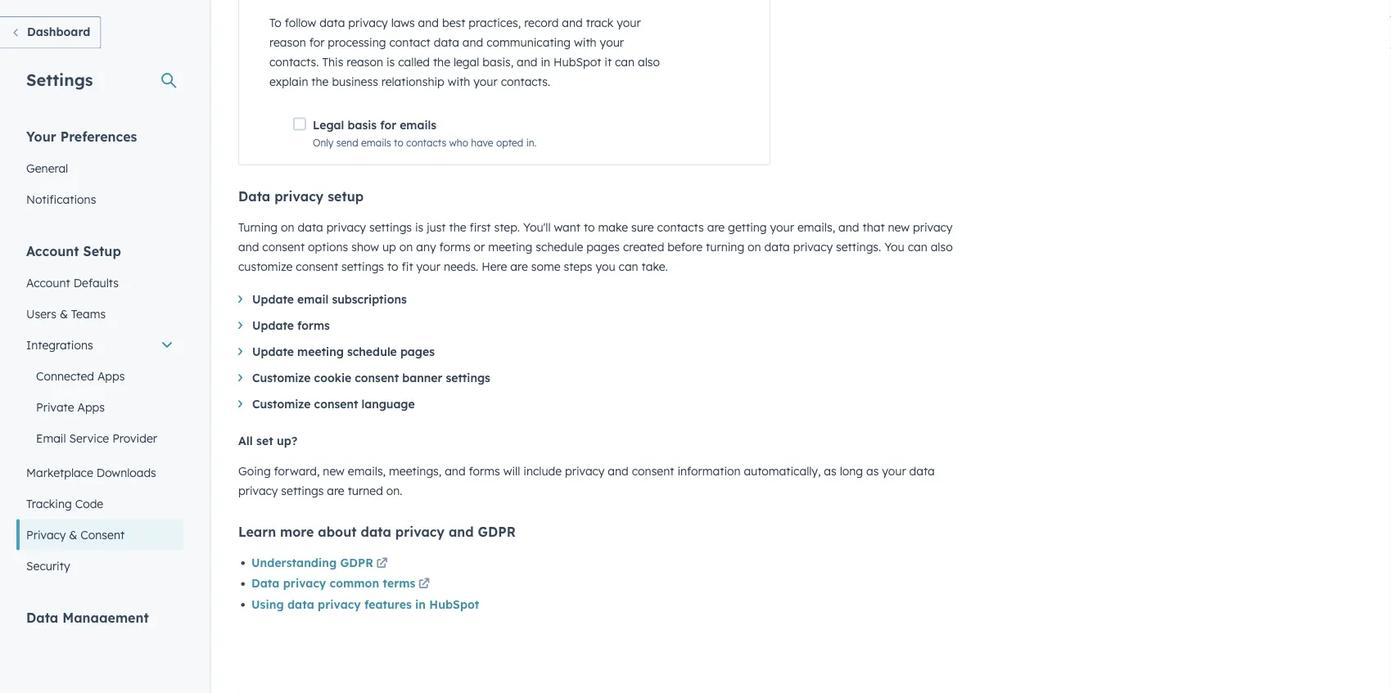 Task type: vqa. For each thing, say whether or not it's contained in the screenshot.
Data related to Data privacy common terms
yes



Task type: describe. For each thing, give the bounding box(es) containing it.
your down any
[[417, 260, 441, 274]]

0 vertical spatial contacts.
[[269, 55, 319, 69]]

1 vertical spatial emails
[[361, 137, 391, 149]]

tracking code link
[[16, 489, 183, 520]]

learn
[[238, 524, 276, 541]]

forms inside "turning on data privacy settings is just the first step. you'll want to make sure contacts are getting your emails, and that new privacy and consent options show up on any forms or meeting schedule pages created before turning on data privacy settings. you can also customize consent settings to fit your needs. here are some steps you can take."
[[439, 240, 471, 255]]

business
[[332, 75, 378, 89]]

customize consent language
[[252, 398, 415, 412]]

marketplace downloads
[[26, 466, 156, 480]]

in.
[[526, 137, 537, 149]]

1 vertical spatial in
[[415, 598, 426, 612]]

steps
[[564, 260, 593, 274]]

email
[[297, 293, 329, 307]]

email
[[36, 431, 66, 446]]

privacy inside to follow data privacy laws and best practices, record and track your reason for processing contact data and communicating with your contacts. this reason is called the legal basis, and in hubspot it can also explain the business relationship with your contacts.
[[348, 16, 388, 30]]

account defaults
[[26, 276, 119, 290]]

understanding gdpr link
[[251, 555, 391, 575]]

laws
[[391, 16, 415, 30]]

update email subscriptions button
[[238, 290, 975, 310]]

your inside going forward, new emails, meetings, and forms will include privacy and consent information automatically, as long as your data privacy settings are turned on.
[[882, 464, 906, 479]]

using data privacy features in hubspot link
[[251, 598, 479, 612]]

include
[[524, 464, 562, 479]]

more
[[280, 524, 314, 541]]

your right track in the top left of the page
[[617, 16, 641, 30]]

integrations
[[26, 338, 93, 352]]

long
[[840, 464, 863, 479]]

privacy right 'include'
[[565, 464, 605, 479]]

needs.
[[444, 260, 479, 274]]

integrations button
[[16, 330, 183, 361]]

connected apps link
[[16, 361, 183, 392]]

data right using
[[287, 598, 314, 612]]

users
[[26, 307, 56, 321]]

consent
[[81, 528, 125, 542]]

it
[[605, 55, 612, 69]]

privacy
[[26, 528, 66, 542]]

account setup
[[26, 243, 121, 259]]

settings up up
[[369, 221, 412, 235]]

users & teams
[[26, 307, 106, 321]]

1 horizontal spatial link opens in a new window image
[[418, 576, 430, 595]]

you
[[885, 240, 905, 255]]

privacy left the setup
[[275, 189, 324, 205]]

update meeting schedule pages
[[252, 345, 435, 360]]

data privacy setup
[[238, 189, 364, 205]]

language
[[362, 398, 415, 412]]

security
[[26, 559, 70, 573]]

settings down show
[[342, 260, 384, 274]]

data up options
[[298, 221, 323, 235]]

tracking code
[[26, 497, 103, 511]]

privacy down data privacy common terms link
[[318, 598, 361, 612]]

created
[[623, 240, 665, 255]]

who
[[449, 137, 468, 149]]

step.
[[494, 221, 520, 235]]

0 horizontal spatial reason
[[269, 35, 306, 50]]

caret image for customize cookie consent banner settings
[[238, 375, 242, 382]]

privacy down understanding gdpr
[[283, 577, 326, 591]]

opted
[[496, 137, 524, 149]]

for inside to follow data privacy laws and best practices, record and track your reason for processing contact data and communicating with your contacts. this reason is called the legal basis, and in hubspot it can also explain the business relationship with your contacts.
[[309, 35, 325, 50]]

1 horizontal spatial are
[[510, 260, 528, 274]]

data down the getting
[[765, 240, 790, 255]]

terms
[[383, 577, 416, 591]]

the inside "turning on data privacy settings is just the first step. you'll want to make sure contacts are getting your emails, and that new privacy and consent options show up on any forms or meeting schedule pages created before turning on data privacy settings. you can also customize consent settings to fit your needs. here are some steps you can take."
[[449, 221, 466, 235]]

using data privacy features in hubspot
[[251, 598, 479, 612]]

customize cookie consent banner settings
[[252, 371, 490, 386]]

1 horizontal spatial on
[[399, 240, 413, 255]]

meeting inside dropdown button
[[297, 345, 344, 360]]

0 horizontal spatial on
[[281, 221, 295, 235]]

learn more about data privacy and gdpr
[[238, 524, 516, 541]]

update for update forms
[[252, 319, 294, 333]]

track
[[586, 16, 614, 30]]

1 vertical spatial the
[[312, 75, 329, 89]]

2 vertical spatial to
[[387, 260, 399, 274]]

information
[[678, 464, 741, 479]]

legal basis for emails
[[313, 118, 437, 132]]

turning
[[706, 240, 745, 255]]

privacy down on.
[[395, 524, 445, 541]]

forms inside going forward, new emails, meetings, and forms will include privacy and consent information automatically, as long as your data privacy settings are turned on.
[[469, 464, 500, 479]]

sure
[[631, 221, 654, 235]]

1 vertical spatial with
[[448, 75, 470, 89]]

your preferences element
[[16, 127, 183, 215]]

0 vertical spatial the
[[433, 55, 450, 69]]

customize cookie consent banner settings button
[[238, 369, 975, 389]]

privacy down the going
[[238, 484, 278, 498]]

to follow data privacy laws and best practices, record and track your reason for processing contact data and communicating with your contacts. this reason is called the legal basis, and in hubspot it can also explain the business relationship with your contacts.
[[269, 16, 660, 89]]

all
[[238, 434, 253, 449]]

meeting inside "turning on data privacy settings is just the first step. you'll want to make sure contacts are getting your emails, and that new privacy and consent options show up on any forms or meeting schedule pages created before turning on data privacy settings. you can also customize consent settings to fit your needs. here are some steps you can take."
[[488, 240, 533, 255]]

1 horizontal spatial for
[[380, 118, 396, 132]]

send
[[336, 137, 358, 149]]

meetings,
[[389, 464, 442, 479]]

consent up customize
[[262, 240, 305, 255]]

want
[[554, 221, 581, 235]]

can inside to follow data privacy laws and best practices, record and track your reason for processing contact data and communicating with your contacts. this reason is called the legal basis, and in hubspot it can also explain the business relationship with your contacts.
[[615, 55, 635, 69]]

0 vertical spatial gdpr
[[478, 524, 516, 541]]

also inside to follow data privacy laws and best practices, record and track your reason for processing contact data and communicating with your contacts. this reason is called the legal basis, and in hubspot it can also explain the business relationship with your contacts.
[[638, 55, 660, 69]]

consent inside going forward, new emails, meetings, and forms will include privacy and consent information automatically, as long as your data privacy settings are turned on.
[[632, 464, 674, 479]]

this
[[322, 55, 344, 69]]

2 vertical spatial can
[[619, 260, 639, 274]]

data down best
[[434, 35, 459, 50]]

up?
[[277, 434, 298, 449]]

2 as from the left
[[866, 464, 879, 479]]

& for privacy
[[69, 528, 77, 542]]

caret image for update forms
[[238, 322, 242, 330]]

automatically,
[[744, 464, 821, 479]]

schedule inside "turning on data privacy settings is just the first step. you'll want to make sure contacts are getting your emails, and that new privacy and consent options show up on any forms or meeting schedule pages created before turning on data privacy settings. you can also customize consent settings to fit your needs. here are some steps you can take."
[[536, 240, 583, 255]]

understanding
[[251, 556, 337, 570]]

defaults
[[73, 276, 119, 290]]

teams
[[71, 307, 106, 321]]

legal
[[313, 118, 344, 132]]

setup
[[83, 243, 121, 259]]

link opens in a new window image inside the understanding gdpr link
[[376, 559, 388, 570]]

update forms button
[[238, 317, 975, 336]]

connected apps
[[36, 369, 125, 383]]

explain
[[269, 75, 308, 89]]

going forward, new emails, meetings, and forms will include privacy and consent information automatically, as long as your data privacy settings are turned on.
[[238, 464, 935, 498]]

settings.
[[836, 240, 881, 255]]

banner
[[402, 371, 443, 386]]

are inside going forward, new emails, meetings, and forms will include privacy and consent information automatically, as long as your data privacy settings are turned on.
[[327, 484, 345, 498]]

understanding gdpr
[[251, 556, 373, 570]]

update meeting schedule pages button
[[238, 343, 975, 362]]

contacts inside "turning on data privacy settings is just the first step. you'll want to make sure contacts are getting your emails, and that new privacy and consent options show up on any forms or meeting schedule pages created before turning on data privacy settings. you can also customize consent settings to fit your needs. here are some steps you can take."
[[657, 221, 704, 235]]

practices,
[[469, 16, 521, 30]]

0 vertical spatial to
[[394, 137, 404, 149]]

also inside "turning on data privacy settings is just the first step. you'll want to make sure contacts are getting your emails, and that new privacy and consent options show up on any forms or meeting schedule pages created before turning on data privacy settings. you can also customize consent settings to fit your needs. here are some steps you can take."
[[931, 240, 953, 255]]

account for account defaults
[[26, 276, 70, 290]]

customize
[[238, 260, 293, 274]]

forms inside dropdown button
[[297, 319, 330, 333]]

1 vertical spatial to
[[584, 221, 595, 235]]

just
[[427, 221, 446, 235]]

privacy & consent link
[[16, 520, 183, 551]]

your right the getting
[[770, 221, 794, 235]]

some
[[531, 260, 561, 274]]



Task type: locate. For each thing, give the bounding box(es) containing it.
new up you at the top of page
[[888, 221, 910, 235]]

0 vertical spatial also
[[638, 55, 660, 69]]

0 vertical spatial schedule
[[536, 240, 583, 255]]

schedule up customize cookie consent banner settings
[[347, 345, 397, 360]]

contact
[[389, 35, 431, 50]]

2 vertical spatial are
[[327, 484, 345, 498]]

gdpr down will
[[478, 524, 516, 541]]

1 horizontal spatial link opens in a new window image
[[418, 580, 430, 591]]

customize inside 'customize cookie consent banner settings' dropdown button
[[252, 371, 311, 386]]

caret image inside update meeting schedule pages dropdown button
[[238, 348, 242, 356]]

emails
[[400, 118, 437, 132], [361, 137, 391, 149]]

data up using
[[251, 577, 280, 591]]

basis
[[348, 118, 377, 132]]

caret image inside the update forms dropdown button
[[238, 322, 242, 330]]

update up update forms
[[252, 293, 294, 307]]

on right turning
[[281, 221, 295, 235]]

emails, left that in the right of the page
[[798, 221, 836, 235]]

on.
[[386, 484, 403, 498]]

1 vertical spatial link opens in a new window image
[[418, 580, 430, 591]]

have
[[471, 137, 494, 149]]

2 horizontal spatial are
[[707, 221, 725, 235]]

schedule inside dropdown button
[[347, 345, 397, 360]]

your preferences
[[26, 128, 137, 145]]

settings inside going forward, new emails, meetings, and forms will include privacy and consent information automatically, as long as your data privacy settings are turned on.
[[281, 484, 324, 498]]

new inside "turning on data privacy settings is just the first step. you'll want to make sure contacts are getting your emails, and that new privacy and consent options show up on any forms or meeting schedule pages created before turning on data privacy settings. you can also customize consent settings to fit your needs. here are some steps you can take."
[[888, 221, 910, 235]]

1 vertical spatial for
[[380, 118, 396, 132]]

gdpr inside the understanding gdpr link
[[340, 556, 373, 570]]

are up turning
[[707, 221, 725, 235]]

link opens in a new window image right terms
[[418, 576, 430, 595]]

on down the getting
[[748, 240, 761, 255]]

0 horizontal spatial new
[[323, 464, 345, 479]]

2 customize from the top
[[252, 398, 311, 412]]

also right it
[[638, 55, 660, 69]]

account up account defaults
[[26, 243, 79, 259]]

link opens in a new window image inside data privacy common terms link
[[418, 580, 430, 591]]

for right the basis
[[380, 118, 396, 132]]

0 vertical spatial emails
[[400, 118, 437, 132]]

1 vertical spatial hubspot
[[429, 598, 479, 612]]

before
[[668, 240, 703, 255]]

0 vertical spatial new
[[888, 221, 910, 235]]

data management
[[26, 610, 149, 626]]

1 vertical spatial caret image
[[238, 401, 242, 408]]

apps
[[97, 369, 125, 383], [77, 400, 105, 414]]

apps down integrations button
[[97, 369, 125, 383]]

data inside data privacy common terms link
[[251, 577, 280, 591]]

for up this
[[309, 35, 325, 50]]

1 horizontal spatial meeting
[[488, 240, 533, 255]]

take.
[[642, 260, 668, 274]]

1 vertical spatial caret image
[[238, 322, 242, 330]]

your
[[617, 16, 641, 30], [600, 35, 624, 50], [474, 75, 498, 89], [770, 221, 794, 235], [417, 260, 441, 274], [882, 464, 906, 479]]

1 caret image from the top
[[238, 296, 242, 304]]

contacts
[[406, 137, 447, 149], [657, 221, 704, 235]]

link opens in a new window image right terms
[[418, 580, 430, 591]]

caret image for update email subscriptions
[[238, 296, 242, 304]]

1 vertical spatial also
[[931, 240, 953, 255]]

turned
[[348, 484, 383, 498]]

email service provider link
[[16, 423, 183, 454]]

emails up only send emails to contacts who have opted in.
[[400, 118, 437, 132]]

caret image inside 'customize cookie consent banner settings' dropdown button
[[238, 375, 242, 382]]

follow
[[285, 16, 316, 30]]

code
[[75, 497, 103, 511]]

update forms
[[252, 319, 330, 333]]

can right it
[[615, 55, 635, 69]]

gdpr
[[478, 524, 516, 541], [340, 556, 373, 570]]

1 vertical spatial link opens in a new window image
[[418, 576, 430, 595]]

emails, inside "turning on data privacy settings is just the first step. you'll want to make sure contacts are getting your emails, and that new privacy and consent options show up on any forms or meeting schedule pages created before turning on data privacy settings. you can also customize consent settings to fit your needs. here are some steps you can take."
[[798, 221, 836, 235]]

using
[[251, 598, 284, 612]]

consent down "cookie"
[[314, 398, 358, 412]]

forms up needs.
[[439, 240, 471, 255]]

2 horizontal spatial on
[[748, 240, 761, 255]]

your right long
[[882, 464, 906, 479]]

show
[[352, 240, 379, 255]]

make
[[598, 221, 628, 235]]

consent down options
[[296, 260, 338, 274]]

0 vertical spatial account
[[26, 243, 79, 259]]

customize left "cookie"
[[252, 371, 311, 386]]

update for update meeting schedule pages
[[252, 345, 294, 360]]

consent up language
[[355, 371, 399, 386]]

is inside "turning on data privacy settings is just the first step. you'll want to make sure contacts are getting your emails, and that new privacy and consent options show up on any forms or meeting schedule pages created before turning on data privacy settings. you can also customize consent settings to fit your needs. here are some steps you can take."
[[415, 221, 424, 235]]

apps for connected apps
[[97, 369, 125, 383]]

also right you at the top of page
[[931, 240, 953, 255]]

called
[[398, 55, 430, 69]]

2 account from the top
[[26, 276, 70, 290]]

account up users
[[26, 276, 70, 290]]

settings down forward,
[[281, 484, 324, 498]]

0 vertical spatial customize
[[252, 371, 311, 386]]

dashboard
[[27, 25, 90, 39]]

contacts up before
[[657, 221, 704, 235]]

0 horizontal spatial &
[[60, 307, 68, 321]]

update inside dropdown button
[[252, 345, 294, 360]]

0 vertical spatial forms
[[439, 240, 471, 255]]

can right you at the top of page
[[908, 240, 928, 255]]

reason down to
[[269, 35, 306, 50]]

apps up service
[[77, 400, 105, 414]]

privacy right that in the right of the page
[[913, 221, 953, 235]]

0 horizontal spatial link opens in a new window image
[[376, 555, 388, 575]]

you'll
[[523, 221, 551, 235]]

the left 'legal'
[[433, 55, 450, 69]]

up
[[382, 240, 396, 255]]

1 account from the top
[[26, 243, 79, 259]]

1 horizontal spatial gdpr
[[478, 524, 516, 541]]

are left turned
[[327, 484, 345, 498]]

1 vertical spatial schedule
[[347, 345, 397, 360]]

consent left information
[[632, 464, 674, 479]]

1 horizontal spatial new
[[888, 221, 910, 235]]

settings inside dropdown button
[[446, 371, 490, 386]]

your
[[26, 128, 56, 145]]

1 horizontal spatial in
[[541, 55, 551, 69]]

that
[[863, 221, 885, 235]]

service
[[69, 431, 109, 446]]

account setup element
[[16, 242, 183, 582]]

schedule
[[536, 240, 583, 255], [347, 345, 397, 360]]

to
[[269, 16, 282, 30]]

customize consent language button
[[238, 395, 975, 415]]

1 horizontal spatial contacts.
[[501, 75, 550, 89]]

account defaults link
[[16, 267, 183, 299]]

1 vertical spatial apps
[[77, 400, 105, 414]]

forms left will
[[469, 464, 500, 479]]

emails down legal basis for emails
[[361, 137, 391, 149]]

1 vertical spatial new
[[323, 464, 345, 479]]

gdpr up common
[[340, 556, 373, 570]]

data privacy common terms link
[[251, 576, 433, 595]]

is inside to follow data privacy laws and best practices, record and track your reason for processing contact data and communicating with your contacts. this reason is called the legal basis, and in hubspot it can also explain the business relationship with your contacts.
[[387, 55, 395, 69]]

1 vertical spatial customize
[[252, 398, 311, 412]]

caret image inside update email subscriptions dropdown button
[[238, 296, 242, 304]]

0 horizontal spatial in
[[415, 598, 426, 612]]

2 vertical spatial caret image
[[238, 348, 242, 356]]

0 vertical spatial are
[[707, 221, 725, 235]]

2 vertical spatial update
[[252, 345, 294, 360]]

0 vertical spatial reason
[[269, 35, 306, 50]]

is
[[387, 55, 395, 69], [415, 221, 424, 235]]

will
[[503, 464, 520, 479]]

1 vertical spatial gdpr
[[340, 556, 373, 570]]

general link
[[16, 153, 183, 184]]

update down customize
[[252, 319, 294, 333]]

& right privacy
[[69, 528, 77, 542]]

link opens in a new window image
[[376, 559, 388, 570], [418, 576, 430, 595]]

1 horizontal spatial schedule
[[536, 240, 583, 255]]

1 horizontal spatial with
[[574, 35, 597, 50]]

1 vertical spatial data
[[251, 577, 280, 591]]

1 vertical spatial account
[[26, 276, 70, 290]]

1 horizontal spatial &
[[69, 528, 77, 542]]

private apps link
[[16, 392, 183, 423]]

1 caret image from the top
[[238, 375, 242, 382]]

management
[[62, 610, 149, 626]]

with down track in the top left of the page
[[574, 35, 597, 50]]

2 update from the top
[[252, 319, 294, 333]]

caret image inside customize consent language dropdown button
[[238, 401, 242, 408]]

1 vertical spatial reason
[[347, 55, 383, 69]]

turning
[[238, 221, 278, 235]]

the down this
[[312, 75, 329, 89]]

on right up
[[399, 240, 413, 255]]

2 caret image from the top
[[238, 322, 242, 330]]

is left just
[[415, 221, 424, 235]]

first
[[470, 221, 491, 235]]

consent inside 'customize cookie consent banner settings' dropdown button
[[355, 371, 399, 386]]

pages inside dropdown button
[[400, 345, 435, 360]]

settings right the banner
[[446, 371, 490, 386]]

privacy left settings.
[[793, 240, 833, 255]]

customize up the up?
[[252, 398, 311, 412]]

1 update from the top
[[252, 293, 294, 307]]

pages up you
[[587, 240, 620, 255]]

here
[[482, 260, 507, 274]]

0 horizontal spatial gdpr
[[340, 556, 373, 570]]

link opens in a new window image
[[376, 555, 388, 575], [418, 580, 430, 591]]

1 horizontal spatial reason
[[347, 55, 383, 69]]

0 vertical spatial link opens in a new window image
[[376, 559, 388, 570]]

general
[[26, 161, 68, 175]]

are right here at the left of page
[[510, 260, 528, 274]]

meeting down step.
[[488, 240, 533, 255]]

customize for customize cookie consent banner settings
[[252, 371, 311, 386]]

0 vertical spatial with
[[574, 35, 597, 50]]

in down terms
[[415, 598, 426, 612]]

1 vertical spatial is
[[415, 221, 424, 235]]

data right long
[[910, 464, 935, 479]]

privacy up processing
[[348, 16, 388, 30]]

0 vertical spatial can
[[615, 55, 635, 69]]

all set up?
[[238, 434, 298, 449]]

1 vertical spatial contacts
[[657, 221, 704, 235]]

with
[[574, 35, 597, 50], [448, 75, 470, 89]]

processing
[[328, 35, 386, 50]]

1 vertical spatial emails,
[[348, 464, 386, 479]]

1 vertical spatial contacts.
[[501, 75, 550, 89]]

0 horizontal spatial for
[[309, 35, 325, 50]]

data inside going forward, new emails, meetings, and forms will include privacy and consent information automatically, as long as your data privacy settings are turned on.
[[910, 464, 935, 479]]

pages inside "turning on data privacy settings is just the first step. you'll want to make sure contacts are getting your emails, and that new privacy and consent options show up on any forms or meeting schedule pages created before turning on data privacy settings. you can also customize consent settings to fit your needs. here are some steps you can take."
[[587, 240, 620, 255]]

& for users
[[60, 307, 68, 321]]

also
[[638, 55, 660, 69], [931, 240, 953, 255]]

1 customize from the top
[[252, 371, 311, 386]]

0 vertical spatial &
[[60, 307, 68, 321]]

with down 'legal'
[[448, 75, 470, 89]]

account
[[26, 243, 79, 259], [26, 276, 70, 290]]

preferences
[[60, 128, 137, 145]]

your down basis,
[[474, 75, 498, 89]]

best
[[442, 16, 466, 30]]

1 horizontal spatial hubspot
[[554, 55, 601, 69]]

0 horizontal spatial with
[[448, 75, 470, 89]]

as right long
[[866, 464, 879, 479]]

private apps
[[36, 400, 105, 414]]

0 horizontal spatial contacts
[[406, 137, 447, 149]]

0 vertical spatial pages
[[587, 240, 620, 255]]

0 horizontal spatial as
[[824, 464, 837, 479]]

caret image for customize consent language
[[238, 401, 242, 408]]

to down legal basis for emails
[[394, 137, 404, 149]]

hubspot left it
[[554, 55, 601, 69]]

data right "about" on the left of the page
[[361, 524, 391, 541]]

0 horizontal spatial meeting
[[297, 345, 344, 360]]

0 horizontal spatial hubspot
[[429, 598, 479, 612]]

are
[[707, 221, 725, 235], [510, 260, 528, 274], [327, 484, 345, 498]]

or
[[474, 240, 485, 255]]

new right forward,
[[323, 464, 345, 479]]

0 vertical spatial contacts
[[406, 137, 447, 149]]

forms down email
[[297, 319, 330, 333]]

security link
[[16, 551, 183, 582]]

any
[[416, 240, 436, 255]]

hubspot inside to follow data privacy laws and best practices, record and track your reason for processing contact data and communicating with your contacts. this reason is called the legal basis, and in hubspot it can also explain the business relationship with your contacts.
[[554, 55, 601, 69]]

3 update from the top
[[252, 345, 294, 360]]

to
[[394, 137, 404, 149], [584, 221, 595, 235], [387, 260, 399, 274]]

subscriptions
[[332, 293, 407, 307]]

2 caret image from the top
[[238, 401, 242, 408]]

only
[[313, 137, 334, 149]]

1 vertical spatial meeting
[[297, 345, 344, 360]]

1 horizontal spatial is
[[415, 221, 424, 235]]

1 vertical spatial update
[[252, 319, 294, 333]]

account for account setup
[[26, 243, 79, 259]]

1 vertical spatial pages
[[400, 345, 435, 360]]

data for data privacy setup
[[238, 189, 271, 205]]

caret image
[[238, 296, 242, 304], [238, 322, 242, 330], [238, 348, 242, 356]]

caret image for update meeting schedule pages
[[238, 348, 242, 356]]

is left called at the left top of page
[[387, 55, 395, 69]]

pages up the banner
[[400, 345, 435, 360]]

tracking
[[26, 497, 72, 511]]

customize inside customize consent language dropdown button
[[252, 398, 311, 412]]

provider
[[112, 431, 157, 446]]

data for data management
[[26, 610, 58, 626]]

relationship
[[382, 75, 445, 89]]

1 horizontal spatial contacts
[[657, 221, 704, 235]]

emails, inside going forward, new emails, meetings, and forms will include privacy and consent information automatically, as long as your data privacy settings are turned on.
[[348, 464, 386, 479]]

0 vertical spatial hubspot
[[554, 55, 601, 69]]

caret image
[[238, 375, 242, 382], [238, 401, 242, 408]]

to left fit
[[387, 260, 399, 274]]

0 horizontal spatial emails
[[361, 137, 391, 149]]

0 horizontal spatial is
[[387, 55, 395, 69]]

1 vertical spatial can
[[908, 240, 928, 255]]

your up it
[[600, 35, 624, 50]]

only send emails to contacts who have opted in.
[[313, 137, 537, 149]]

marketplace downloads link
[[16, 457, 183, 489]]

going
[[238, 464, 271, 479]]

contacts. up the explain
[[269, 55, 319, 69]]

contacts. down basis,
[[501, 75, 550, 89]]

customize for customize consent language
[[252, 398, 311, 412]]

0 horizontal spatial link opens in a new window image
[[376, 559, 388, 570]]

1 as from the left
[[824, 464, 837, 479]]

options
[[308, 240, 348, 255]]

users & teams link
[[16, 299, 183, 330]]

1 horizontal spatial emails,
[[798, 221, 836, 235]]

0 horizontal spatial also
[[638, 55, 660, 69]]

meeting up "cookie"
[[297, 345, 344, 360]]

in inside to follow data privacy laws and best practices, record and track your reason for processing contact data and communicating with your contacts. this reason is called the legal basis, and in hubspot it can also explain the business relationship with your contacts.
[[541, 55, 551, 69]]

2 vertical spatial forms
[[469, 464, 500, 479]]

consent inside customize consent language dropdown button
[[314, 398, 358, 412]]

link opens in a new window image up terms
[[376, 555, 388, 575]]

0 vertical spatial data
[[238, 189, 271, 205]]

0 horizontal spatial emails,
[[348, 464, 386, 479]]

dashboard link
[[0, 16, 101, 49]]

cookie
[[314, 371, 352, 386]]

2 vertical spatial the
[[449, 221, 466, 235]]

data for data privacy common terms
[[251, 577, 280, 591]]

as left long
[[824, 464, 837, 479]]

data down the security on the bottom
[[26, 610, 58, 626]]

0 vertical spatial caret image
[[238, 375, 242, 382]]

contacts left who
[[406, 137, 447, 149]]

set
[[256, 434, 273, 449]]

0 vertical spatial meeting
[[488, 240, 533, 255]]

0 horizontal spatial are
[[327, 484, 345, 498]]

data privacy common terms
[[251, 577, 416, 591]]

1 vertical spatial &
[[69, 528, 77, 542]]

apps for private apps
[[77, 400, 105, 414]]

link opens in a new window image up terms
[[376, 559, 388, 570]]

forms
[[439, 240, 471, 255], [297, 319, 330, 333], [469, 464, 500, 479]]

0 vertical spatial is
[[387, 55, 395, 69]]

3 caret image from the top
[[238, 348, 242, 356]]

privacy
[[348, 16, 388, 30], [275, 189, 324, 205], [327, 221, 366, 235], [913, 221, 953, 235], [793, 240, 833, 255], [565, 464, 605, 479], [238, 484, 278, 498], [395, 524, 445, 541], [283, 577, 326, 591], [318, 598, 361, 612]]

1 vertical spatial forms
[[297, 319, 330, 333]]

to right 'want'
[[584, 221, 595, 235]]

meeting
[[488, 240, 533, 255], [297, 345, 344, 360]]

emails, up turned
[[348, 464, 386, 479]]

1 horizontal spatial as
[[866, 464, 879, 479]]

2 vertical spatial data
[[26, 610, 58, 626]]

can right you
[[619, 260, 639, 274]]

data up processing
[[320, 16, 345, 30]]

update down update forms
[[252, 345, 294, 360]]

update for update email subscriptions
[[252, 293, 294, 307]]

privacy up options
[[327, 221, 366, 235]]

reason down processing
[[347, 55, 383, 69]]

1 horizontal spatial also
[[931, 240, 953, 255]]

common
[[330, 577, 379, 591]]

0 horizontal spatial pages
[[400, 345, 435, 360]]

1 horizontal spatial emails
[[400, 118, 437, 132]]

about
[[318, 524, 357, 541]]

hubspot
[[554, 55, 601, 69], [429, 598, 479, 612]]

data up turning
[[238, 189, 271, 205]]

communicating
[[487, 35, 571, 50]]

in down communicating
[[541, 55, 551, 69]]

the right just
[[449, 221, 466, 235]]

hubspot right the features
[[429, 598, 479, 612]]

new inside going forward, new emails, meetings, and forms will include privacy and consent information automatically, as long as your data privacy settings are turned on.
[[323, 464, 345, 479]]



